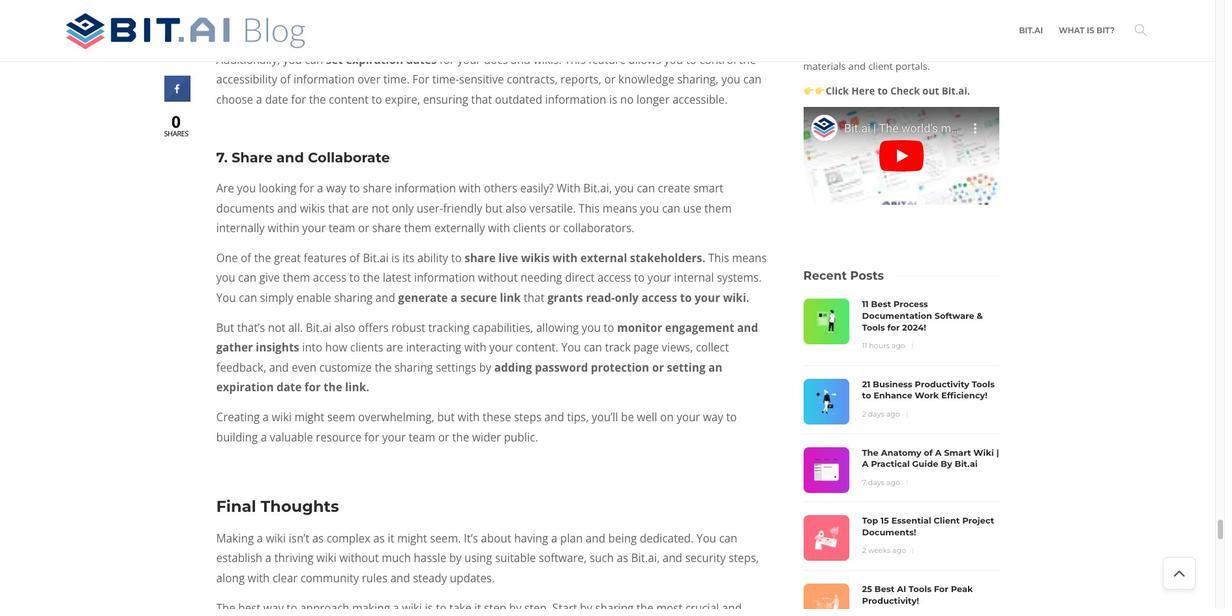 Task type: vqa. For each thing, say whether or not it's contained in the screenshot.


Task type: locate. For each thing, give the bounding box(es) containing it.
for inside adding password protection or setting an expiration date for the link.
[[305, 380, 321, 395]]

a up guide
[[936, 448, 942, 458]]

by inside the anatomy of a smart wiki | a practical guide by bit.ai
[[941, 459, 953, 469]]

way right on
[[704, 410, 724, 425]]

1 vertical spatial date
[[277, 380, 302, 395]]

additionally, you can set expiration dates
[[216, 52, 437, 67]]

it inside making a wiki isn't as complex as it might seem. it's about having a plan and being dedicated. you can establish a thriving wiki without much hassle by using suitable software, such as bit.ai, and security steps, along with clear community rules and steady updates.
[[388, 531, 395, 546]]

1 11 from the top
[[863, 299, 869, 310]]

1 vertical spatial not
[[268, 320, 286, 335]]

0 vertical spatial are
[[352, 201, 369, 216]]

for down documentation
[[888, 322, 900, 333]]

share left the live
[[465, 251, 496, 266]]

even
[[292, 360, 317, 375]]

and left tips,
[[545, 410, 565, 425]]

and up the contracts,
[[511, 52, 531, 67]]

simply
[[260, 290, 294, 305]]

2 vertical spatial share
[[465, 251, 496, 266]]

you up collaborators.
[[615, 181, 634, 196]]

read-
[[586, 290, 615, 305]]

only up monitor
[[615, 290, 639, 305]]

a down 7. share and collaborate
[[317, 181, 323, 196]]

docs inside your docs and wikis. by assigning a password, you control access to the content, making it ideal for sensitive information or restricted audiences.
[[393, 2, 418, 17]]

and down much
[[391, 571, 410, 586]]

are
[[352, 201, 369, 216], [387, 340, 403, 355]]

means up systems.
[[733, 251, 767, 266]]

posts
[[851, 269, 885, 284]]

control up the allows
[[628, 2, 664, 17]]

1 horizontal spatial clients
[[513, 221, 547, 236]]

complex
[[327, 531, 371, 546]]

smart
[[694, 181, 724, 196]]

of right features
[[350, 251, 360, 266]]

ago for for
[[892, 341, 906, 351]]

features
[[304, 251, 347, 266]]

11 best process documentation software & tools for 2024! link
[[863, 299, 1000, 334]]

but down adding password protection or setting an expiration date for the link.
[[438, 410, 455, 425]]

1 horizontal spatial for
[[935, 584, 949, 595]]

a down the at the right bottom of page
[[863, 459, 869, 469]]

1 vertical spatial days
[[869, 478, 885, 487]]

within
[[268, 221, 300, 236]]

way
[[326, 181, 347, 196], [704, 410, 724, 425]]

and down wiki.
[[738, 320, 759, 335]]

2 vertical spatial you
[[697, 531, 717, 546]]

for left peak
[[935, 584, 949, 595]]

bit.ai,
[[584, 181, 612, 196], [632, 551, 660, 566]]

that up features
[[328, 201, 349, 216]]

2 2 from the top
[[863, 547, 867, 556]]

clients
[[513, 221, 547, 236], [350, 340, 384, 355]]

is left bit?
[[1088, 25, 1095, 35]]

are down robust
[[387, 340, 403, 355]]

1 horizontal spatial are
[[387, 340, 403, 355]]

bit.ai down smart
[[955, 459, 978, 469]]

information inside your docs and wikis. by assigning a password, you control access to the content, making it ideal for sensitive information or restricted audiences.
[[406, 22, 467, 37]]

share
[[232, 149, 273, 166]]

ago for efficiency!
[[887, 410, 901, 419]]

your inside into how clients are interacting with your content. you can track page views, collect feedback, and even customize the sharing settings by
[[490, 340, 513, 355]]

peak
[[952, 584, 974, 595]]

settings
[[436, 360, 477, 375]]

collect
[[696, 340, 730, 355]]

7 days ago
[[863, 478, 901, 487]]

secure
[[461, 290, 497, 305]]

team up features
[[329, 221, 356, 236]]

way inside creating a wiki might seem overwhelming, but with these steps and tips, you'll be well on your way to building a valuable resource for your team or the wider public.
[[704, 410, 724, 425]]

0 vertical spatial tools
[[863, 322, 886, 333]]

for down protect
[[340, 22, 355, 37]]

1 vertical spatial but
[[438, 410, 455, 425]]

2 down 21
[[863, 410, 867, 419]]

0 horizontal spatial sharing
[[334, 290, 373, 305]]

you inside making a wiki isn't as complex as it might seem. it's about having a plan and being dedicated. you can establish a thriving wiki without much hassle by using suitable software, such as bit.ai, and security steps, along with clear community rules and steady updates.
[[697, 531, 717, 546]]

2 for top 15 essential client project documents!
[[863, 547, 867, 556]]

2 for 21 business productivity tools to enhance work efficiency!
[[863, 410, 867, 419]]

not left user-
[[372, 201, 389, 216]]

can right sharing,
[[744, 72, 762, 87]]

1 vertical spatial by
[[941, 459, 953, 469]]

1 vertical spatial 11
[[863, 341, 868, 351]]

community
[[301, 571, 359, 586]]

0 vertical spatial days
[[869, 410, 885, 419]]

docs
[[393, 2, 418, 17], [484, 52, 508, 67]]

with up the live
[[488, 221, 510, 236]]

0 vertical spatial means
[[603, 201, 638, 216]]

0 vertical spatial is
[[1088, 25, 1095, 35]]

adding password protection or setting an expiration date for the link.
[[216, 360, 723, 395]]

here
[[852, 85, 876, 98]]

needing
[[521, 271, 563, 286]]

and down latest
[[376, 290, 396, 305]]

1 days from the top
[[869, 410, 885, 419]]

7 days ago link
[[863, 478, 901, 487]]

and down insights at left bottom
[[269, 360, 289, 375]]

them down great
[[283, 271, 310, 286]]

0 vertical spatial a
[[936, 448, 942, 458]]

1 vertical spatial are
[[387, 340, 403, 355]]

days for 21 business productivity tools to enhance work efficiency!
[[869, 410, 885, 419]]

wikis up needing
[[521, 251, 550, 266]]

the inside this means you can give them access to the latest information without needing direct access to your internal systems. you can simply enable sharing and
[[363, 271, 380, 286]]

0 vertical spatial not
[[372, 201, 389, 216]]

sharing
[[334, 290, 373, 305], [395, 360, 433, 375]]

a right the building
[[261, 430, 267, 445]]

1 vertical spatial 2
[[863, 547, 867, 556]]

you up password
[[562, 340, 581, 355]]

and inside this means you can give them access to the latest information without needing direct access to your internal systems. you can simply enable sharing and
[[376, 290, 396, 305]]

team inside are you looking for a way to share information with others easily? with bit.ai, you can create smart documents and wikis that are not only user-friendly but also versatile. this means you can use them internally within your team or share them externally with clients or collaborators.
[[329, 221, 356, 236]]

of up guide
[[925, 448, 933, 458]]

as down being
[[617, 551, 629, 566]]

page
[[634, 340, 659, 355]]

0 vertical spatial best
[[872, 299, 892, 310]]

0 vertical spatial only
[[392, 201, 414, 216]]

1 vertical spatial tools
[[972, 379, 995, 390]]

ago down practical
[[887, 478, 901, 487]]

bit.ai, inside are you looking for a way to share information with others easily? with bit.ai, you can create smart documents and wikis that are not only user-friendly but also versatile. this means you can use them internally within your team or share them externally with clients or collaborators.
[[584, 181, 612, 196]]

share down collaborate
[[363, 181, 392, 196]]

1 vertical spatial by
[[450, 551, 462, 566]]

with up wider
[[458, 410, 480, 425]]

11 inside 11 best process documentation software & tools for 2024!
[[863, 299, 869, 310]]

you up but
[[216, 290, 236, 305]]

without down the live
[[478, 271, 518, 286]]

0 horizontal spatial only
[[392, 201, 414, 216]]

for down even
[[305, 380, 321, 395]]

0 horizontal spatial them
[[283, 271, 310, 286]]

2 11 from the top
[[863, 341, 868, 351]]

2 horizontal spatial that
[[524, 290, 545, 305]]

bit.ai, inside making a wiki isn't as complex as it might seem. it's about having a plan and being dedicated. you can establish a thriving wiki without much hassle by using suitable software, such as bit.ai, and security steps, along with clear community rules and steady updates.
[[632, 551, 660, 566]]

the anatomy of a smart wiki | a practical guide by bit.ai
[[863, 448, 1000, 469]]

1 vertical spatial a
[[863, 459, 869, 469]]

but down 'others'
[[485, 201, 503, 216]]

0 horizontal spatial without
[[340, 551, 379, 566]]

collaborate
[[308, 149, 390, 166]]

assigning
[[490, 2, 538, 17]]

0 horizontal spatial by
[[450, 551, 462, 566]]

2 horizontal spatial is
[[1088, 25, 1095, 35]]

0 horizontal spatial team
[[329, 221, 356, 236]]

by down the 'seem.'
[[450, 551, 462, 566]]

tools up efficiency! in the right of the page
[[972, 379, 995, 390]]

you down "one"
[[216, 271, 235, 286]]

a
[[541, 2, 547, 17], [256, 92, 262, 107], [317, 181, 323, 196], [451, 290, 458, 305], [263, 410, 269, 425], [261, 430, 267, 445], [257, 531, 263, 546], [552, 531, 558, 546], [265, 551, 272, 566]]

1 horizontal spatial tools
[[909, 584, 932, 595]]

tools for 21 business productivity tools to enhance work efficiency!
[[972, 379, 995, 390]]

them down smart
[[705, 201, 732, 216]]

0 vertical spatial docs
[[393, 2, 418, 17]]

can inside into how clients are interacting with your content. you can track page views, collect feedback, and even customize the sharing settings by
[[584, 340, 603, 355]]

information down ability
[[414, 271, 476, 286]]

bit.ai, down dedicated.
[[632, 551, 660, 566]]

give
[[259, 271, 280, 286]]

not
[[372, 201, 389, 216], [268, 320, 286, 335]]

the anatomy of a smart wiki | a practical guide by bit.ai link
[[863, 448, 1000, 470]]

1 horizontal spatial is
[[610, 92, 618, 107]]

content,
[[216, 22, 259, 37]]

valuable
[[270, 430, 313, 445]]

tools inside 11 best process documentation software & tools for 2024!
[[863, 322, 886, 333]]

your right within
[[302, 221, 326, 236]]

also down 'others'
[[506, 201, 527, 216]]

bit?
[[1097, 25, 1116, 35]]

a up audiences.
[[541, 2, 547, 17]]

on
[[661, 410, 674, 425]]

days down enhance
[[869, 410, 885, 419]]

use
[[684, 201, 702, 216]]

you inside your docs and wikis. by assigning a password, you control access to the content, making it ideal for sensitive information or restricted audiences.
[[606, 2, 625, 17]]

it up much
[[388, 531, 395, 546]]

1 vertical spatial team
[[409, 430, 436, 445]]

1 vertical spatial without
[[340, 551, 379, 566]]

with inside making a wiki isn't as complex as it might seem. it's about having a plan and being dedicated. you can establish a thriving wiki without much hassle by using suitable software, such as bit.ai, and security steps, along with clear community rules and steady updates.
[[248, 571, 270, 586]]

0 horizontal spatial that
[[328, 201, 349, 216]]

2 horizontal spatial them
[[705, 201, 732, 216]]

0 horizontal spatial control
[[628, 2, 664, 17]]

what is bit? link
[[1059, 8, 1116, 54]]

also up how
[[335, 320, 356, 335]]

and up within
[[277, 201, 297, 216]]

1 vertical spatial you
[[562, 340, 581, 355]]

0 vertical spatial sensitive
[[358, 22, 403, 37]]

or inside creating a wiki might seem overwhelming, but with these steps and tips, you'll be well on your way to building a valuable resource for your team or the wider public.
[[438, 430, 450, 445]]

0 vertical spatial control
[[628, 2, 664, 17]]

well
[[637, 410, 658, 425]]

11
[[863, 299, 869, 310], [863, 341, 868, 351]]

seem.
[[430, 531, 461, 546]]

recent posts
[[804, 269, 885, 284]]

by inside making a wiki isn't as complex as it might seem. it's about having a plan and being dedicated. you can establish a thriving wiki without much hassle by using suitable software, such as bit.ai, and security steps, along with clear community rules and steady updates.
[[450, 551, 462, 566]]

1 vertical spatial sensitive
[[459, 72, 504, 87]]

1 vertical spatial that
[[328, 201, 349, 216]]

wikis. left assigning
[[443, 2, 471, 17]]

of
[[280, 72, 291, 87], [241, 251, 251, 266], [350, 251, 360, 266], [925, 448, 933, 458]]

1 horizontal spatial might
[[398, 531, 427, 546]]

date down 'accessibility'
[[265, 92, 288, 107]]

1 horizontal spatial means
[[733, 251, 767, 266]]

of inside the anatomy of a smart wiki | a practical guide by bit.ai
[[925, 448, 933, 458]]

allowing
[[537, 320, 579, 335]]

best inside 25 best ai tools for peak productivity!
[[875, 584, 895, 595]]

best up productivity!
[[875, 584, 895, 595]]

0 vertical spatial by
[[479, 360, 492, 375]]

can left track
[[584, 340, 603, 355]]

0 horizontal spatial not
[[268, 320, 286, 335]]

1 horizontal spatial a
[[936, 448, 942, 458]]

sharing up offers
[[334, 290, 373, 305]]

can down "create"
[[663, 201, 681, 216]]

way inside are you looking for a way to share information with others easily? with bit.ai, you can create smart documents and wikis that are not only user-friendly but also versatile. this means you can use them internally within your team or share them externally with clients or collaborators.
[[326, 181, 347, 196]]

and inside your docs and wikis. by assigning a password, you control access to the content, making it ideal for sensitive information or restricted audiences.
[[420, 2, 440, 17]]

without inside this means you can give them access to the latest information without needing direct access to your internal systems. you can simply enable sharing and
[[478, 271, 518, 286]]

1 vertical spatial docs
[[484, 52, 508, 67]]

1 horizontal spatial wikis.
[[534, 52, 562, 67]]

bit.ai, right with
[[584, 181, 612, 196]]

you down the read-
[[582, 320, 601, 335]]

👉 image
[[805, 86, 814, 96]]

to inside 21 business productivity tools to enhance work efficiency!
[[863, 391, 872, 401]]

wiki up community
[[317, 551, 337, 566]]

you
[[216, 290, 236, 305], [562, 340, 581, 355], [697, 531, 717, 546]]

to inside creating a wiki might seem overwhelming, but with these steps and tips, you'll be well on your way to building a valuable resource for your team or the wider public.
[[727, 410, 737, 425]]

wikis up features
[[300, 201, 325, 216]]

grants
[[548, 290, 583, 305]]

best inside 11 best process documentation software & tools for 2024!
[[872, 299, 892, 310]]

for down additionally, you can set expiration dates
[[291, 92, 306, 107]]

0 vertical spatial that
[[472, 92, 492, 107]]

1 vertical spatial bit.ai,
[[632, 551, 660, 566]]

might inside creating a wiki might seem overwhelming, but with these steps and tips, you'll be well on your way to building a valuable resource for your team or the wider public.
[[295, 410, 325, 425]]

sensitive up ensuring
[[459, 72, 504, 87]]

your inside for your docs and wikis. this feature allows you to control the accessibility of information over time. for time-sensitive contracts, reports, or knowledge sharing, you can choose a date for the content to expire, ensuring that outdated information is no longer accessible.
[[458, 52, 481, 67]]

0 horizontal spatial way
[[326, 181, 347, 196]]

date down even
[[277, 380, 302, 395]]

1 vertical spatial share
[[372, 221, 402, 236]]

0 vertical spatial this
[[565, 52, 586, 67]]

being
[[609, 531, 637, 546]]

and up looking
[[277, 149, 304, 166]]

of right 'accessibility'
[[280, 72, 291, 87]]

team
[[329, 221, 356, 236], [409, 430, 436, 445]]

1 horizontal spatial docs
[[484, 52, 508, 67]]

what
[[1059, 25, 1085, 35]]

expiration down the feedback,
[[216, 380, 274, 395]]

it
[[303, 22, 309, 37], [388, 531, 395, 546]]

a inside your docs and wikis. by assigning a password, you control access to the content, making it ideal for sensitive information or restricted audiences.
[[541, 2, 547, 17]]

0 horizontal spatial means
[[603, 201, 638, 216]]

thriving
[[274, 551, 314, 566]]

1 horizontal spatial you
[[562, 340, 581, 355]]

7. share and collaborate
[[216, 149, 390, 166]]

way down collaborate
[[326, 181, 347, 196]]

1 horizontal spatial but
[[485, 201, 503, 216]]

1 2 from the top
[[863, 410, 867, 419]]

direct
[[565, 271, 595, 286]]

sensitive
[[358, 22, 403, 37], [459, 72, 504, 87]]

external
[[581, 251, 628, 266]]

clients inside into how clients are interacting with your content. you can track page views, collect feedback, and even customize the sharing settings by
[[350, 340, 384, 355]]

not inside are you looking for a way to share information with others easily? with bit.ai, you can create smart documents and wikis that are not only user-friendly but also versatile. this means you can use them internally within your team or share them externally with clients or collaborators.
[[372, 201, 389, 216]]

1 vertical spatial clients
[[350, 340, 384, 355]]

a
[[936, 448, 942, 458], [863, 459, 869, 469]]

1 horizontal spatial it
[[388, 531, 395, 546]]

for right looking
[[299, 181, 314, 196]]

days
[[869, 410, 885, 419], [869, 478, 885, 487]]

information inside this means you can give them access to the latest information without needing direct access to your internal systems. you can simply enable sharing and
[[414, 271, 476, 286]]

tools inside 25 best ai tools for peak productivity!
[[909, 584, 932, 595]]

this up reports,
[[565, 52, 586, 67]]

information up user-
[[395, 181, 456, 196]]

sharing inside into how clients are interacting with your content. you can track page views, collect feedback, and even customize the sharing settings by
[[395, 360, 433, 375]]

0 vertical spatial might
[[295, 410, 325, 425]]

1 vertical spatial wiki
[[266, 531, 286, 546]]

2 days ago
[[863, 410, 901, 419]]

it's
[[464, 531, 478, 546]]

0 vertical spatial without
[[478, 271, 518, 286]]

2 left weeks
[[863, 547, 867, 556]]

1 vertical spatial wikis.
[[534, 52, 562, 67]]

you right password,
[[606, 2, 625, 17]]

great
[[274, 251, 301, 266]]

you inside this means you can give them access to the latest information without needing direct access to your internal systems. you can simply enable sharing and
[[216, 271, 235, 286]]

no
[[621, 92, 634, 107]]

is left its at the left top
[[392, 251, 400, 266]]

for
[[340, 22, 355, 37], [440, 52, 455, 67], [291, 92, 306, 107], [299, 181, 314, 196], [888, 322, 900, 333], [305, 380, 321, 395], [365, 430, 380, 445]]

and inside monitor engagement and gather insights
[[738, 320, 759, 335]]

2 vertical spatial is
[[392, 251, 400, 266]]

2 days from the top
[[869, 478, 885, 487]]

0 vertical spatial 2
[[863, 410, 867, 419]]

0 vertical spatial also
[[506, 201, 527, 216]]

0 horizontal spatial expiration
[[216, 380, 274, 395]]

your down overwhelming,
[[382, 430, 406, 445]]

accessibility
[[216, 72, 278, 87]]

0 horizontal spatial as
[[312, 531, 324, 546]]

1 vertical spatial control
[[700, 52, 737, 67]]

0 horizontal spatial sensitive
[[358, 22, 403, 37]]

0 horizontal spatial bit.ai,
[[584, 181, 612, 196]]

1 horizontal spatial expiration
[[346, 52, 404, 67]]

adding
[[495, 360, 532, 375]]

0 vertical spatial wiki
[[272, 410, 292, 425]]

0 vertical spatial for
[[413, 72, 430, 87]]

for down overwhelming,
[[365, 430, 380, 445]]

0 horizontal spatial clients
[[350, 340, 384, 355]]

without inside making a wiki isn't as complex as it might seem. it's about having a plan and being dedicated. you can establish a thriving wiki without much hassle by using suitable software, such as bit.ai, and security steps, along with clear community rules and steady updates.
[[340, 551, 379, 566]]

clear
[[273, 571, 298, 586]]

1 vertical spatial might
[[398, 531, 427, 546]]

wiki left the isn't
[[266, 531, 286, 546]]

overwhelming,
[[358, 410, 435, 425]]

1 vertical spatial this
[[579, 201, 600, 216]]

team inside creating a wiki might seem overwhelming, but with these steps and tips, you'll be well on your way to building a valuable resource for your team or the wider public.
[[409, 430, 436, 445]]

link
[[500, 290, 521, 305]]

sensitive inside your docs and wikis. by assigning a password, you control access to the content, making it ideal for sensitive information or restricted audiences.
[[358, 22, 403, 37]]

as up much
[[374, 531, 385, 546]]

0 vertical spatial clients
[[513, 221, 547, 236]]

11 left 'hours'
[[863, 341, 868, 351]]

1 vertical spatial for
[[935, 584, 949, 595]]

0 horizontal spatial but
[[438, 410, 455, 425]]

0 horizontal spatial you
[[216, 290, 236, 305]]

2 days ago link
[[863, 410, 901, 419]]

docs up 'dates'
[[393, 2, 418, 17]]

and
[[420, 2, 440, 17], [511, 52, 531, 67], [277, 149, 304, 166], [277, 201, 297, 216], [376, 290, 396, 305], [738, 320, 759, 335], [269, 360, 289, 375], [545, 410, 565, 425], [586, 531, 606, 546], [663, 551, 683, 566], [391, 571, 410, 586]]

additionally,
[[216, 52, 280, 67]]

and inside for your docs and wikis. this feature allows you to control the accessibility of information over time. for time-sensitive contracts, reports, or knowledge sharing, you can choose a date for the content to expire, ensuring that outdated information is no longer accessible.
[[511, 52, 531, 67]]

for down 'dates'
[[413, 72, 430, 87]]

2 vertical spatial tools
[[909, 584, 932, 595]]

0 vertical spatial you
[[216, 290, 236, 305]]

days right the 7
[[869, 478, 885, 487]]

wiki for isn't
[[266, 531, 286, 546]]

0 horizontal spatial it
[[303, 22, 309, 37]]

to inside are you looking for a way to share information with others easily? with bit.ai, you can create smart documents and wikis that are not only user-friendly but also versatile. this means you can use them internally within your team or share them externally with clients or collaborators.
[[350, 181, 360, 196]]

gather
[[216, 340, 253, 355]]

1 horizontal spatial control
[[700, 52, 737, 67]]

1 horizontal spatial sharing
[[395, 360, 433, 375]]

only left user-
[[392, 201, 414, 216]]

0 horizontal spatial for
[[413, 72, 430, 87]]

engagement
[[666, 320, 735, 335]]

1 horizontal spatial them
[[404, 221, 432, 236]]

hours
[[870, 341, 890, 351]]

steps
[[514, 410, 542, 425]]

it left ideal on the left top of the page
[[303, 22, 309, 37]]



Task type: describe. For each thing, give the bounding box(es) containing it.
one
[[216, 251, 238, 266]]

can left set
[[305, 52, 323, 67]]

or inside adding password protection or setting an expiration date for the link.
[[653, 360, 665, 375]]

ago for a
[[887, 478, 901, 487]]

such
[[590, 551, 614, 566]]

monitor
[[618, 320, 663, 335]]

a inside for your docs and wikis. this feature allows you to control the accessibility of information over time. for time-sensitive contracts, reports, or knowledge sharing, you can choose a date for the content to expire, ensuring that outdated information is no longer accessible.
[[256, 92, 262, 107]]

into
[[302, 340, 323, 355]]

for inside are you looking for a way to share information with others easily? with bit.ai, you can create smart documents and wikis that are not only user-friendly but also versatile. this means you can use them internally within your team or share them externally with clients or collaborators.
[[299, 181, 314, 196]]

robust
[[392, 320, 426, 335]]

for inside 25 best ai tools for peak productivity!
[[935, 584, 949, 595]]

1 vertical spatial only
[[615, 290, 639, 305]]

a right creating
[[263, 410, 269, 425]]

the
[[863, 448, 879, 458]]

process
[[894, 299, 929, 310]]

you down "create"
[[641, 201, 660, 216]]

a left plan on the bottom left of the page
[[552, 531, 558, 546]]

11 for 11 hours ago
[[863, 341, 868, 351]]

control inside for your docs and wikis. this feature allows you to control the accessibility of information over time. for time-sensitive contracts, reports, or knowledge sharing, you can choose a date for the content to expire, ensuring that outdated information is no longer accessible.
[[700, 52, 737, 67]]

looking
[[259, 181, 297, 196]]

them inside this means you can give them access to the latest information without needing direct access to your internal systems. you can simply enable sharing and
[[283, 271, 310, 286]]

your right on
[[677, 410, 701, 425]]

steady
[[413, 571, 447, 586]]

that inside are you looking for a way to share information with others easily? with bit.ai, you can create smart documents and wikis that are not only user-friendly but also versatile. this means you can use them internally within your team or share them externally with clients or collaborators.
[[328, 201, 349, 216]]

check
[[891, 85, 921, 98]]

rules
[[362, 571, 388, 586]]

can inside for your docs and wikis. this feature allows you to control the accessibility of information over time. for time-sensitive contracts, reports, or knowledge sharing, you can choose a date for the content to expire, ensuring that outdated information is no longer accessible.
[[744, 72, 762, 87]]

ago right weeks
[[893, 547, 907, 556]]

software
[[935, 311, 975, 321]]

the inside into how clients are interacting with your content. you can track page views, collect feedback, and even customize the sharing settings by
[[375, 360, 392, 375]]

latest
[[383, 271, 411, 286]]

plan
[[561, 531, 583, 546]]

for up time-
[[440, 52, 455, 67]]

sensitive inside for your docs and wikis. this feature allows you to control the accessibility of information over time. for time-sensitive contracts, reports, or knowledge sharing, you can choose a date for the content to expire, ensuring that outdated information is no longer accessible.
[[459, 72, 504, 87]]

weeks
[[869, 547, 891, 556]]

for inside your docs and wikis. by assigning a password, you control access to the content, making it ideal for sensitive information or restricted audiences.
[[340, 22, 355, 37]]

are inside are you looking for a way to share information with others easily? with bit.ai, you can create smart documents and wikis that are not only user-friendly but also versatile. this means you can use them internally within your team or share them externally with clients or collaborators.
[[352, 201, 369, 216]]

monitor engagement and gather insights
[[216, 320, 759, 355]]

with up direct
[[553, 251, 578, 266]]

tools for 25 best ai tools for peak productivity!
[[909, 584, 932, 595]]

0 vertical spatial share
[[363, 181, 392, 196]]

documentation
[[863, 311, 933, 321]]

and inside are you looking for a way to share information with others easily? with bit.ai, you can create smart documents and wikis that are not only user-friendly but also versatile. this means you can use them internally within your team or share them externally with clients or collaborators.
[[277, 201, 297, 216]]

protection
[[591, 360, 650, 375]]

suitable
[[495, 551, 536, 566]]

wiki for might
[[272, 410, 292, 425]]

wikis. inside your docs and wikis. by assigning a password, you control access to the content, making it ideal for sensitive information or restricted audiences.
[[443, 2, 471, 17]]

you down the making in the left top of the page
[[283, 52, 302, 67]]

create
[[658, 181, 691, 196]]

for inside 11 best process documentation software & tools for 2024!
[[888, 322, 900, 333]]

seem
[[328, 410, 356, 425]]

and up such
[[586, 531, 606, 546]]

the inside creating a wiki might seem overwhelming, but with these steps and tips, you'll be well on your way to building a valuable resource for your team or the wider public.
[[453, 430, 470, 445]]

that inside for your docs and wikis. this feature allows you to control the accessibility of information over time. for time-sensitive contracts, reports, or knowledge sharing, you can choose a date for the content to expire, ensuring that outdated information is no longer accessible.
[[472, 92, 492, 107]]

resource
[[316, 430, 362, 445]]

but
[[216, 320, 234, 335]]

making a wiki isn't as complex as it might seem. it's about having a plan and being dedicated. you can establish a thriving wiki without much hassle by using suitable software, such as bit.ai, and security steps, along with clear community rules and steady updates.
[[216, 531, 760, 586]]

versatile.
[[530, 201, 576, 216]]

can left the give
[[238, 271, 257, 286]]

this inside are you looking for a way to share information with others easily? with bit.ai, you can create smart documents and wikis that are not only user-friendly but also versatile. this means you can use them internally within your team or share them externally with clients or collaborators.
[[579, 201, 600, 216]]

and inside into how clients are interacting with your content. you can track page views, collect feedback, and even customize the sharing settings by
[[269, 360, 289, 375]]

by inside your docs and wikis. by assigning a password, you control access to the content, making it ideal for sensitive information or restricted audiences.
[[474, 2, 487, 17]]

a right making
[[257, 531, 263, 546]]

over
[[358, 72, 381, 87]]

you'll
[[592, 410, 619, 425]]

with inside creating a wiki might seem overwhelming, but with these steps and tips, you'll be well on your way to building a valuable resource for your team or the wider public.
[[458, 410, 480, 425]]

one of the great features of bit.ai is its ability to share live wikis with external stakeholders.
[[216, 251, 709, 266]]

making
[[262, 22, 300, 37]]

you up documents
[[237, 181, 256, 196]]

for inside for your docs and wikis. this feature allows you to control the accessibility of information over time. for time-sensitive contracts, reports, or knowledge sharing, you can choose a date for the content to expire, ensuring that outdated information is no longer accessible.
[[413, 72, 430, 87]]

guide
[[913, 459, 939, 469]]

internally
[[216, 221, 265, 236]]

0 vertical spatial them
[[705, 201, 732, 216]]

or inside for your docs and wikis. this feature allows you to control the accessibility of information over time. for time-sensitive contracts, reports, or knowledge sharing, you can choose a date for the content to expire, ensuring that outdated information is no longer accessible.
[[605, 72, 616, 87]]

date inside adding password protection or setting an expiration date for the link.
[[277, 380, 302, 395]]

control inside your docs and wikis. by assigning a password, you control access to the content, making it ideal for sensitive information or restricted audiences.
[[628, 2, 664, 17]]

1 vertical spatial them
[[404, 221, 432, 236]]

with inside into how clients are interacting with your content. you can track page views, collect feedback, and even customize the sharing settings by
[[465, 340, 487, 355]]

a left the secure
[[451, 290, 458, 305]]

days for the anatomy of a smart wiki | a practical guide by bit.ai
[[869, 478, 885, 487]]

to inside your docs and wikis. by assigning a password, you control access to the content, making it ideal for sensitive information or restricted audiences.
[[704, 2, 714, 17]]

11 best process documentation software & tools for 2024!
[[863, 299, 984, 333]]

wiki
[[974, 448, 995, 458]]

restricted
[[484, 22, 534, 37]]

bit.ai left the what
[[1020, 25, 1044, 35]]

its
[[403, 251, 415, 266]]

click here to check out bit.ai.
[[826, 85, 971, 98]]

2024!
[[903, 322, 927, 333]]

tips,
[[567, 410, 589, 425]]

a left thriving
[[265, 551, 272, 566]]

and down dedicated.
[[663, 551, 683, 566]]

outdated
[[495, 92, 543, 107]]

dates
[[406, 52, 437, 67]]

isn't
[[289, 531, 310, 546]]

but that's not all. bit.ai also offers robust tracking capabilities, allowing you to
[[216, 320, 618, 335]]

might inside making a wiki isn't as complex as it might seem. it's about having a plan and being dedicated. you can establish a thriving wiki without much hassle by using suitable software, such as bit.ai, and security steps, along with clear community rules and steady updates.
[[398, 531, 427, 546]]

&
[[977, 311, 984, 321]]

or inside your docs and wikis. by assigning a password, you control access to the content, making it ideal for sensitive information or restricted audiences.
[[470, 22, 481, 37]]

you inside into how clients are interacting with your content. you can track page views, collect feedback, and even customize the sharing settings by
[[562, 340, 581, 355]]

the inside adding password protection or setting an expiration date for the link.
[[324, 380, 343, 395]]

password-protect
[[267, 2, 364, 17]]

bit.ai up latest
[[363, 251, 389, 266]]

with up friendly
[[459, 181, 481, 196]]

and inside creating a wiki might seem overwhelming, but with these steps and tips, you'll be well on your way to building a valuable resource for your team or the wider public.
[[545, 410, 565, 425]]

👉 image
[[816, 86, 826, 96]]

1 horizontal spatial as
[[374, 531, 385, 546]]

but inside are you looking for a way to share information with others easily? with bit.ai, you can create smart documents and wikis that are not only user-friendly but also versatile. this means you can use them internally within your team or share them externally with clients or collaborators.
[[485, 201, 503, 216]]

bit blog image
[[61, 10, 315, 52]]

making
[[216, 531, 254, 546]]

click here to check out bit.ai. link
[[804, 85, 971, 98]]

this inside for your docs and wikis. this feature allows you to control the accessibility of information over time. for time-sensitive contracts, reports, or knowledge sharing, you can choose a date for the content to expire, ensuring that outdated information is no longer accessible.
[[565, 52, 586, 67]]

is inside for your docs and wikis. this feature allows you to control the accessibility of information over time. for time-sensitive contracts, reports, or knowledge sharing, you can choose a date for the content to expire, ensuring that outdated information is no longer accessible.
[[610, 92, 618, 107]]

documents!
[[863, 527, 917, 538]]

it inside your docs and wikis. by assigning a password, you control access to the content, making it ideal for sensitive information or restricted audiences.
[[303, 22, 309, 37]]

ensuring
[[423, 92, 469, 107]]

date inside for your docs and wikis. this feature allows you to control the accessibility of information over time. for time-sensitive contracts, reports, or knowledge sharing, you can choose a date for the content to expire, ensuring that outdated information is no longer accessible.
[[265, 92, 288, 107]]

choose
[[216, 92, 253, 107]]

you right sharing,
[[722, 72, 741, 87]]

wikis. inside for your docs and wikis. this feature allows you to control the accessibility of information over time. for time-sensitive contracts, reports, or knowledge sharing, you can choose a date for the content to expire, ensuring that outdated information is no longer accessible.
[[534, 52, 562, 67]]

productivity
[[915, 379, 970, 390]]

also inside are you looking for a way to share information with others easily? with bit.ai, you can create smart documents and wikis that are not only user-friendly but also versatile. this means you can use them internally within your team or share them externally with clients or collaborators.
[[506, 201, 527, 216]]

only inside are you looking for a way to share information with others easily? with bit.ai, you can create smart documents and wikis that are not only user-friendly but also versatile. this means you can use them internally within your team or share them externally with clients or collaborators.
[[392, 201, 414, 216]]

insights
[[256, 340, 299, 355]]

wider
[[472, 430, 501, 445]]

ai
[[898, 584, 907, 595]]

generate
[[398, 290, 448, 305]]

final
[[216, 497, 256, 516]]

ideal
[[312, 22, 337, 37]]

these
[[483, 410, 512, 425]]

best for 25
[[875, 584, 895, 595]]

an
[[709, 360, 723, 375]]

information down additionally, you can set expiration dates
[[294, 72, 355, 87]]

you inside this means you can give them access to the latest information without needing direct access to your internal systems. you can simply enable sharing and
[[216, 290, 236, 305]]

password,
[[550, 2, 603, 17]]

sharing,
[[678, 72, 719, 87]]

top 15 essential client project documents! link
[[863, 516, 1000, 539]]

this inside this means you can give them access to the latest information without needing direct access to your internal systems. you can simply enable sharing and
[[709, 251, 730, 266]]

smart
[[945, 448, 972, 458]]

bit.ai up 'into'
[[306, 320, 332, 335]]

for inside creating a wiki might seem overwhelming, but with these steps and tips, you'll be well on your way to building a valuable resource for your team or the wider public.
[[365, 430, 380, 445]]

building
[[216, 430, 258, 445]]

updates.
[[450, 571, 495, 586]]

are inside into how clients are interacting with your content. you can track page views, collect feedback, and even customize the sharing settings by
[[387, 340, 403, 355]]

a inside are you looking for a way to share information with others easily? with bit.ai, you can create smart documents and wikis that are not only user-friendly but also versatile. this means you can use them internally within your team or share them externally with clients or collaborators.
[[317, 181, 323, 196]]

expiration inside adding password protection or setting an expiration date for the link.
[[216, 380, 274, 395]]

your inside your docs and wikis. by assigning a password, you control access to the content, making it ideal for sensitive information or restricted audiences.
[[367, 2, 391, 17]]

wikis inside are you looking for a way to share information with others easily? with bit.ai, you can create smart documents and wikis that are not only user-friendly but also versatile. this means you can use them internally within your team or share them externally with clients or collaborators.
[[300, 201, 325, 216]]

can left simply
[[239, 290, 257, 305]]

information inside are you looking for a way to share information with others easily? with bit.ai, you can create smart documents and wikis that are not only user-friendly but also versatile. this means you can use them internally within your team or share them externally with clients or collaborators.
[[395, 181, 456, 196]]

means inside this means you can give them access to the latest information without needing direct access to your internal systems. you can simply enable sharing and
[[733, 251, 767, 266]]

easily?
[[521, 181, 554, 196]]

anatomy
[[882, 448, 922, 458]]

information down reports,
[[546, 92, 607, 107]]

2 vertical spatial that
[[524, 290, 545, 305]]

1 vertical spatial also
[[335, 320, 356, 335]]

your inside are you looking for a way to share information with others easily? with bit.ai, you can create smart documents and wikis that are not only user-friendly but also versatile. this means you can use them internally within your team or share them externally with clients or collaborators.
[[302, 221, 326, 236]]

but inside creating a wiki might seem overwhelming, but with these steps and tips, you'll be well on your way to building a valuable resource for your team or the wider public.
[[438, 410, 455, 425]]

allows
[[629, 52, 662, 67]]

bit.ai inside the anatomy of a smart wiki | a practical guide by bit.ai
[[955, 459, 978, 469]]

15
[[881, 516, 890, 526]]

you right the allows
[[665, 52, 684, 67]]

0 horizontal spatial is
[[392, 251, 400, 266]]

sharing inside this means you can give them access to the latest information without needing direct access to your internal systems. you can simply enable sharing and
[[334, 290, 373, 305]]

the inside your docs and wikis. by assigning a password, you control access to the content, making it ideal for sensitive information or restricted audiences.
[[717, 2, 734, 17]]

by inside into how clients are interacting with your content. you can track page views, collect feedback, and even customize the sharing settings by
[[479, 360, 492, 375]]

can left "create"
[[637, 181, 656, 196]]

can inside making a wiki isn't as complex as it might seem. it's about having a plan and being dedicated. you can establish a thriving wiki without much hassle by using suitable software, such as bit.ai, and security steps, along with clear community rules and steady updates.
[[720, 531, 738, 546]]

of right "one"
[[241, 251, 251, 266]]

0 horizontal spatial a
[[863, 459, 869, 469]]

software,
[[539, 551, 587, 566]]

bit.ai link
[[1020, 8, 1044, 54]]

11 for 11 best process documentation software & tools for 2024!
[[863, 299, 869, 310]]

2 horizontal spatial as
[[617, 551, 629, 566]]

of inside for your docs and wikis. this feature allows you to control the accessibility of information over time. for time-sensitive contracts, reports, or knowledge sharing, you can choose a date for the content to expire, ensuring that outdated information is no longer accessible.
[[280, 72, 291, 87]]

practical
[[872, 459, 910, 469]]

be
[[621, 410, 634, 425]]

2 vertical spatial wiki
[[317, 551, 337, 566]]

docs inside for your docs and wikis. this feature allows you to control the accessibility of information over time. for time-sensitive contracts, reports, or knowledge sharing, you can choose a date for the content to expire, ensuring that outdated information is no longer accessible.
[[484, 52, 508, 67]]

what is bit?
[[1059, 25, 1116, 35]]

your down internal
[[695, 290, 721, 305]]

1 horizontal spatial wikis
[[521, 251, 550, 266]]

feedback,
[[216, 360, 266, 375]]

client
[[934, 516, 961, 526]]

best for 11
[[872, 299, 892, 310]]

clients inside are you looking for a way to share information with others easily? with bit.ai, you can create smart documents and wikis that are not only user-friendly but also versatile. this means you can use them internally within your team or share them externally with clients or collaborators.
[[513, 221, 547, 236]]

magnifier image
[[1136, 24, 1148, 36]]

means inside are you looking for a way to share information with others easily? with bit.ai, you can create smart documents and wikis that are not only user-friendly but also versatile. this means you can use them internally within your team or share them externally with clients or collaborators.
[[603, 201, 638, 216]]

project
[[963, 516, 995, 526]]

enable
[[297, 290, 332, 305]]

your docs and wikis. by assigning a password, you control access to the content, making it ideal for sensitive information or restricted audiences.
[[216, 2, 734, 37]]

your inside this means you can give them access to the latest information without needing direct access to your internal systems. you can simply enable sharing and
[[648, 271, 672, 286]]

about
[[481, 531, 512, 546]]



